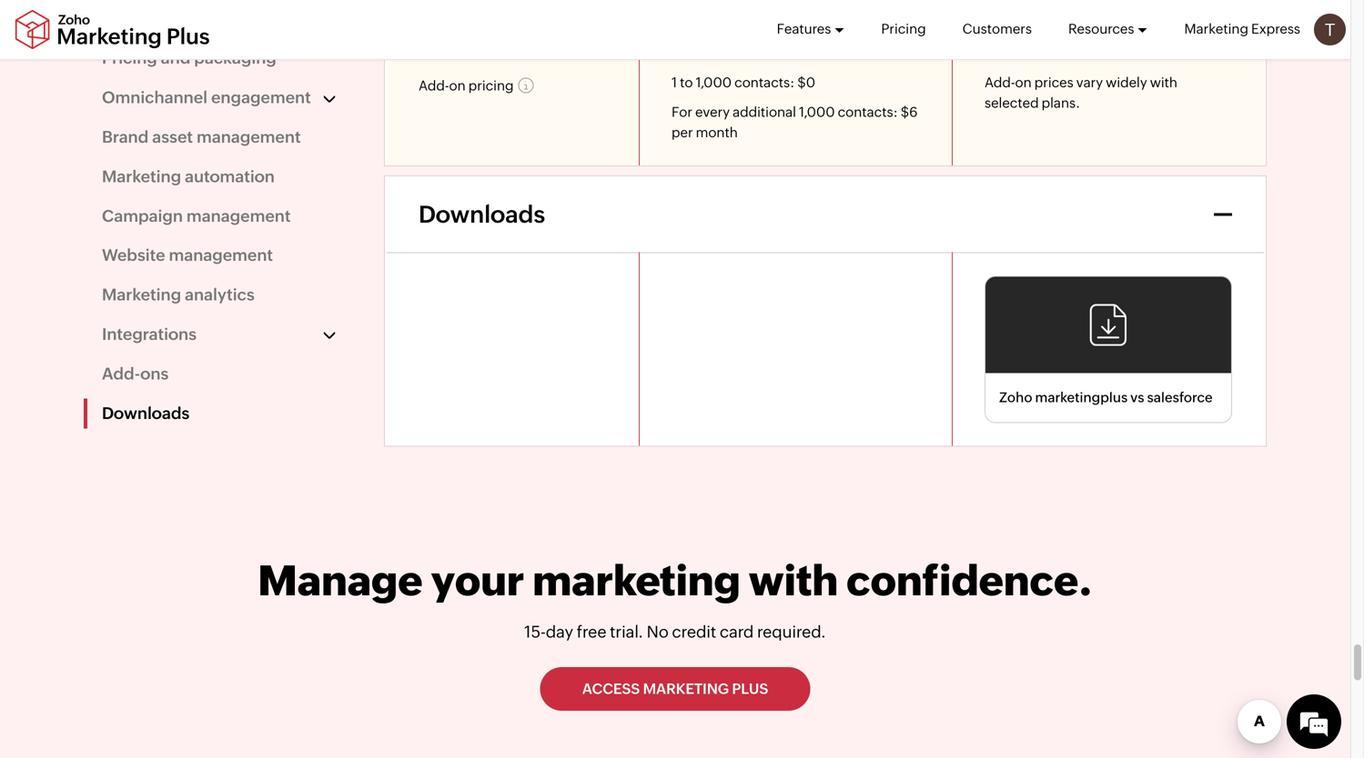 Task type: describe. For each thing, give the bounding box(es) containing it.
card
[[720, 623, 754, 642]]

express
[[1251, 21, 1300, 37]]

analytics
[[185, 286, 255, 304]]

campaign
[[102, 207, 183, 226]]

marketing for marketing analytics
[[102, 286, 181, 304]]

marketing inside access marketing plus link
[[643, 681, 729, 698]]

zoho
[[999, 390, 1032, 406]]

widely
[[1106, 75, 1147, 90]]

and
[[161, 49, 190, 68]]

zoho marketingplus logo image
[[14, 10, 211, 50]]

$6
[[901, 104, 918, 120]]

plus
[[732, 681, 768, 698]]

access
[[582, 681, 640, 698]]

access marketing plus
[[582, 681, 768, 698]]

trial.
[[610, 623, 643, 642]]

integrations
[[102, 325, 197, 344]]

add- for on
[[985, 75, 1015, 90]]

month
[[696, 125, 738, 141]]

confidence.
[[846, 558, 1093, 605]]

$0
[[797, 75, 815, 90]]

ons
[[140, 365, 169, 383]]

with inside add-on prices vary widely with selected plans.
[[1150, 75, 1178, 90]]

0 vertical spatial management
[[197, 128, 301, 147]]

add-ons
[[102, 365, 169, 383]]

asset
[[152, 128, 193, 147]]

credit
[[672, 623, 716, 642]]

marketing for marketing automation
[[102, 167, 181, 186]]

additional
[[733, 104, 796, 120]]

marketing automation
[[102, 167, 275, 186]]

website management
[[102, 246, 273, 265]]

marketing analytics
[[102, 286, 255, 304]]

1,000 inside for every additional 1,000 contacts: $6 per month
[[799, 104, 835, 120]]

contacts: inside for every additional 1,000 contacts: $6 per month
[[838, 104, 898, 120]]

brand asset management
[[102, 128, 301, 147]]

omnichannel engagement
[[102, 88, 311, 107]]

engagement
[[211, 88, 311, 107]]

1 to 1,000 contacts: $0
[[672, 75, 815, 90]]

campaign management
[[102, 207, 291, 226]]

selected
[[985, 95, 1039, 111]]

automation
[[185, 167, 275, 186]]

marketing express link
[[1184, 0, 1300, 58]]

features link
[[777, 0, 845, 58]]

features
[[777, 21, 831, 37]]

manage your marketing with confidence.
[[258, 558, 1093, 605]]

0 horizontal spatial with
[[749, 558, 838, 605]]

pricing for pricing
[[881, 21, 926, 37]]

website
[[102, 246, 165, 265]]

vs
[[1130, 390, 1144, 406]]



Task type: locate. For each thing, give the bounding box(es) containing it.
manage
[[258, 558, 423, 605]]

management
[[197, 128, 301, 147], [186, 207, 291, 226], [169, 246, 273, 265]]

0 horizontal spatial add-
[[102, 365, 140, 383]]

1 horizontal spatial pricing
[[881, 21, 926, 37]]

management for website management
[[169, 246, 273, 265]]

2 vertical spatial management
[[169, 246, 273, 265]]

0 vertical spatial downloads
[[419, 201, 545, 228]]

packaging
[[194, 49, 276, 68]]

pricing left and
[[102, 49, 157, 68]]

for
[[672, 104, 692, 120]]

1,000
[[696, 75, 732, 90], [799, 104, 835, 120]]

marketing up 'integrations'
[[102, 286, 181, 304]]

1 vertical spatial downloads
[[102, 404, 190, 423]]

15-
[[524, 623, 546, 642]]

customers link
[[962, 0, 1032, 58]]

with right the widely
[[1150, 75, 1178, 90]]

1 horizontal spatial contacts:
[[838, 104, 898, 120]]

15-day free trial. no credit card required.
[[524, 623, 826, 642]]

1 horizontal spatial with
[[1150, 75, 1178, 90]]

resources link
[[1068, 0, 1148, 58]]

marketing for marketing express
[[1184, 21, 1249, 37]]

your
[[431, 558, 524, 605]]

omnichannel
[[102, 88, 208, 107]]

pricing for pricing and packaging
[[102, 49, 157, 68]]

with
[[1150, 75, 1178, 90], [749, 558, 838, 605]]

salesforce
[[1147, 390, 1213, 406]]

day
[[546, 623, 573, 642]]

customers
[[962, 21, 1032, 37]]

1 vertical spatial management
[[186, 207, 291, 226]]

1 horizontal spatial downloads
[[419, 201, 545, 228]]

resources
[[1068, 21, 1134, 37]]

1 vertical spatial add-
[[102, 365, 140, 383]]

contacts: up the additional
[[734, 75, 795, 90]]

1 vertical spatial pricing
[[102, 49, 157, 68]]

with up required.
[[749, 558, 838, 605]]

add-on prices vary widely with selected plans.
[[985, 75, 1178, 111]]

1 horizontal spatial add-
[[985, 75, 1015, 90]]

1
[[672, 75, 677, 90]]

every
[[695, 104, 730, 120]]

pricing link
[[881, 0, 926, 58]]

add- inside add-on prices vary widely with selected plans.
[[985, 75, 1015, 90]]

terry turtle image
[[1314, 14, 1346, 46]]

pricing up $6
[[881, 21, 926, 37]]

0 horizontal spatial 1,000
[[696, 75, 732, 90]]

marketing down credit
[[643, 681, 729, 698]]

marketing express
[[1184, 21, 1300, 37]]

downloads
[[419, 201, 545, 228], [102, 404, 190, 423]]

1,000 right to
[[696, 75, 732, 90]]

prices
[[1034, 75, 1074, 90]]

free
[[577, 623, 606, 642]]

add-
[[985, 75, 1015, 90], [102, 365, 140, 383]]

1 vertical spatial contacts:
[[838, 104, 898, 120]]

marketing
[[1184, 21, 1249, 37], [102, 167, 181, 186], [102, 286, 181, 304], [643, 681, 729, 698]]

brand
[[102, 128, 149, 147]]

marketingplus
[[1035, 390, 1128, 406]]

0 horizontal spatial pricing
[[102, 49, 157, 68]]

1,000 down $0 in the top of the page
[[799, 104, 835, 120]]

plans.
[[1042, 95, 1080, 111]]

pricing and packaging
[[102, 49, 276, 68]]

0 vertical spatial contacts:
[[734, 75, 795, 90]]

management down "automation"
[[186, 207, 291, 226]]

0 vertical spatial add-
[[985, 75, 1015, 90]]

zoho marketingplus vs salesforce
[[999, 390, 1213, 406]]

management down engagement
[[197, 128, 301, 147]]

management for campaign management
[[186, 207, 291, 226]]

0 horizontal spatial downloads
[[102, 404, 190, 423]]

marketing up "campaign"
[[102, 167, 181, 186]]

for every additional 1,000 contacts: $6 per month
[[672, 104, 918, 141]]

per
[[672, 125, 693, 141]]

1 vertical spatial with
[[749, 558, 838, 605]]

access marketing plus link
[[540, 668, 810, 712]]

0 vertical spatial 1,000
[[696, 75, 732, 90]]

required.
[[757, 623, 826, 642]]

no
[[647, 623, 669, 642]]

1 horizontal spatial 1,000
[[799, 104, 835, 120]]

0 horizontal spatial contacts:
[[734, 75, 795, 90]]

vary
[[1076, 75, 1103, 90]]

add- for ons
[[102, 365, 140, 383]]

contacts:
[[734, 75, 795, 90], [838, 104, 898, 120]]

marketing inside marketing express link
[[1184, 21, 1249, 37]]

pricing
[[881, 21, 926, 37], [102, 49, 157, 68]]

contacts: left $6
[[838, 104, 898, 120]]

0 vertical spatial with
[[1150, 75, 1178, 90]]

on
[[1015, 75, 1032, 90]]

management up analytics
[[169, 246, 273, 265]]

1 vertical spatial 1,000
[[799, 104, 835, 120]]

add- down 'integrations'
[[102, 365, 140, 383]]

add- up the selected
[[985, 75, 1015, 90]]

marketing
[[533, 558, 741, 605]]

to
[[680, 75, 693, 90]]

0 vertical spatial pricing
[[881, 21, 926, 37]]

marketing left express
[[1184, 21, 1249, 37]]



Task type: vqa. For each thing, say whether or not it's contained in the screenshot.
Such
no



